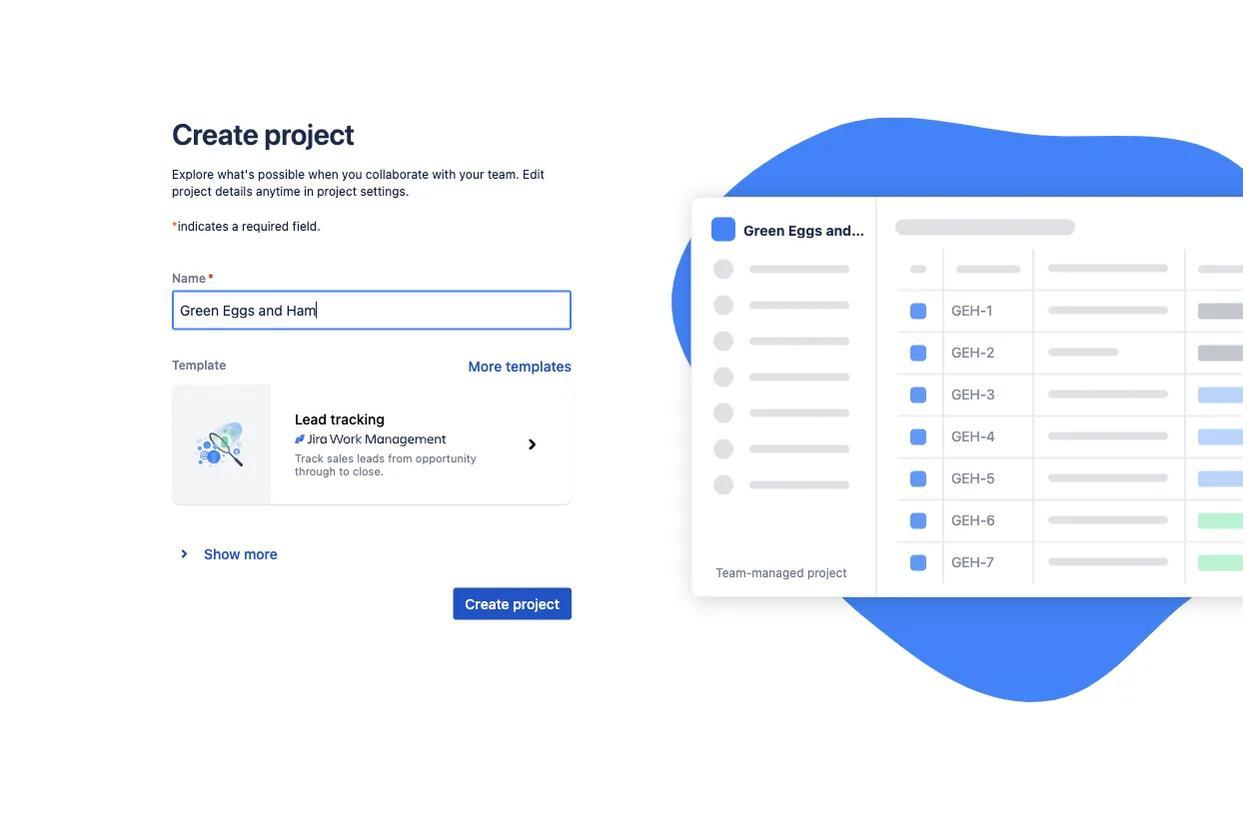 Task type: locate. For each thing, give the bounding box(es) containing it.
7 geh- from the top
[[952, 554, 987, 570]]

1 vertical spatial create project
[[465, 596, 560, 612]]

4 geh- from the top
[[952, 428, 987, 444]]

* up name
[[172, 219, 178, 233]]

geh- up "geh-6"
[[952, 470, 987, 486]]

1 geh- from the top
[[952, 302, 987, 318]]

7
[[987, 554, 995, 570]]

ham
[[855, 222, 887, 238]]

6 geh- from the top
[[952, 512, 987, 528]]

indicates
[[178, 219, 229, 233]]

track
[[295, 452, 324, 465]]

geh-
[[952, 302, 987, 318], [952, 344, 987, 360], [952, 386, 987, 402], [952, 428, 987, 444], [952, 470, 987, 486], [952, 512, 987, 528], [952, 554, 987, 570]]

create inside button
[[465, 596, 509, 612]]

5 geh- from the top
[[952, 470, 987, 486]]

1
[[987, 302, 993, 318]]

templates
[[506, 358, 572, 375]]

project
[[264, 116, 355, 150], [172, 184, 212, 198], [317, 184, 357, 198], [807, 566, 847, 580], [513, 596, 560, 612]]

leads
[[357, 452, 385, 465]]

illustration showing preview of jira project interface after the project creation is done image
[[672, 117, 1243, 703]]

track sales leads from opportunity through to close.
[[295, 452, 477, 478]]

name
[[172, 271, 206, 285]]

a
[[232, 219, 239, 233]]

0 horizontal spatial *
[[172, 219, 178, 233]]

Try a team name, project goal, milestone... field
[[174, 292, 570, 328]]

and
[[826, 222, 852, 238]]

3 geh- from the top
[[952, 386, 987, 402]]

geh- down 'geh-1'
[[952, 344, 987, 360]]

to
[[339, 465, 350, 478]]

geh- down the geh-5
[[952, 512, 987, 528]]

more templates button
[[468, 357, 572, 377]]

geh- down geh-2
[[952, 386, 987, 402]]

geh- for geh-2
[[952, 344, 987, 360]]

0 vertical spatial *
[[172, 219, 178, 233]]

create project
[[172, 116, 355, 150], [465, 596, 560, 612]]

2 geh- from the top
[[952, 344, 987, 360]]

collaborate
[[366, 167, 429, 181]]

what's
[[217, 167, 255, 181]]

edit
[[523, 167, 545, 181]]

more
[[468, 358, 502, 375]]

close.
[[353, 465, 384, 478]]

jira work management image
[[295, 432, 446, 448], [295, 432, 446, 448]]

with
[[432, 167, 456, 181]]

1 vertical spatial create
[[465, 596, 509, 612]]

1 vertical spatial *
[[208, 271, 214, 285]]

geh-3
[[952, 386, 995, 402]]

explore what's possible when you collaborate with your team. edit project details anytime in project settings.
[[172, 167, 545, 198]]

show more button
[[172, 536, 286, 572]]

geh-2
[[952, 344, 995, 360]]

* right name
[[208, 271, 214, 285]]

geh- for geh-4
[[952, 428, 987, 444]]

opportunity
[[416, 452, 477, 465]]

geh-7 team-managed project
[[716, 554, 995, 580]]

6
[[987, 512, 995, 528]]

*
[[172, 219, 178, 233], [208, 271, 214, 285]]

0 horizontal spatial create
[[172, 116, 258, 150]]

eggs
[[788, 222, 823, 238]]

more templates
[[468, 358, 572, 375]]

sales
[[327, 452, 354, 465]]

required
[[242, 219, 289, 233]]

1 horizontal spatial create project
[[465, 596, 560, 612]]

geh- up geh-2
[[952, 302, 987, 318]]

managed
[[752, 566, 804, 580]]

* indicates a required field.
[[172, 219, 321, 233]]

1 horizontal spatial *
[[208, 271, 214, 285]]

template
[[172, 358, 226, 372]]

your
[[459, 167, 484, 181]]

geh- down "geh-6"
[[952, 554, 987, 570]]

create project button
[[453, 588, 572, 620]]

geh- up the geh-5
[[952, 428, 987, 444]]

0 vertical spatial create project
[[172, 116, 355, 150]]

geh- for geh-1
[[952, 302, 987, 318]]

explore
[[172, 167, 214, 181]]

create
[[172, 116, 258, 150], [465, 596, 509, 612]]

geh- for geh-3
[[952, 386, 987, 402]]

when
[[308, 167, 339, 181]]

1 horizontal spatial create
[[465, 596, 509, 612]]



Task type: vqa. For each thing, say whether or not it's contained in the screenshot.
the geh- corresponding to GEH-5
yes



Task type: describe. For each thing, give the bounding box(es) containing it.
show more
[[204, 546, 278, 562]]

geh-4
[[952, 428, 996, 444]]

geh-6
[[952, 512, 995, 528]]

lead
[[295, 411, 327, 428]]

more
[[244, 546, 278, 562]]

green eggs and ham
[[744, 222, 887, 238]]

geh- for geh-5
[[952, 470, 987, 486]]

in
[[304, 184, 314, 198]]

tracking
[[330, 411, 385, 428]]

2
[[987, 344, 995, 360]]

geh- for geh-6
[[952, 512, 987, 528]]

3
[[987, 386, 995, 402]]

team-
[[716, 566, 752, 580]]

create project inside button
[[465, 596, 560, 612]]

0 horizontal spatial create project
[[172, 116, 355, 150]]

through
[[295, 465, 336, 478]]

lead tracking
[[295, 411, 385, 428]]

project inside button
[[513, 596, 560, 612]]

0 vertical spatial create
[[172, 116, 258, 150]]

settings.
[[360, 184, 409, 198]]

name *
[[172, 271, 214, 285]]

geh-1
[[952, 302, 993, 318]]

geh-5
[[952, 470, 995, 486]]

change template image
[[516, 429, 548, 461]]

team.
[[488, 167, 519, 181]]

details
[[215, 184, 253, 198]]

possible
[[258, 167, 305, 181]]

show
[[204, 546, 240, 562]]

project inside the geh-7 team-managed project
[[807, 566, 847, 580]]

from
[[388, 452, 412, 465]]

5
[[987, 470, 995, 486]]

anytime
[[256, 184, 300, 198]]

green
[[744, 222, 785, 238]]

you
[[342, 167, 362, 181]]

4
[[987, 428, 996, 444]]

geh- inside the geh-7 team-managed project
[[952, 554, 987, 570]]

field.
[[292, 219, 321, 233]]



